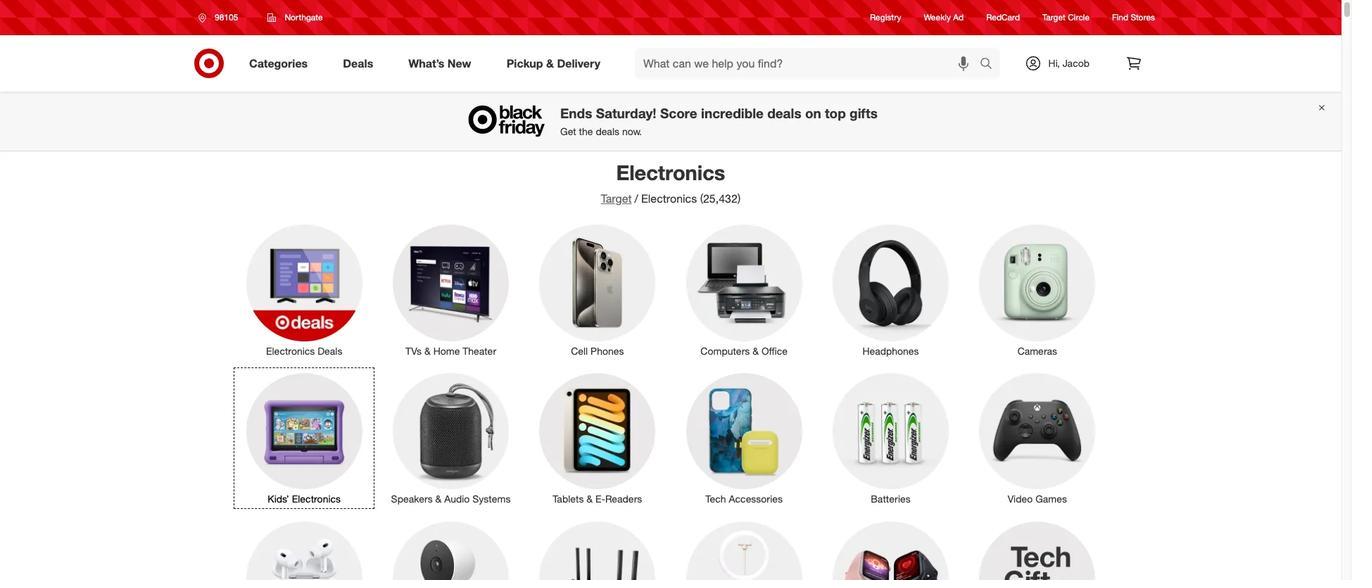 Task type: locate. For each thing, give the bounding box(es) containing it.
games
[[1036, 493, 1067, 505]]

computers
[[701, 345, 750, 357]]

1 vertical spatial target
[[601, 192, 632, 206]]

what's new link
[[397, 48, 489, 79]]

deals
[[343, 56, 373, 70], [318, 345, 343, 357]]

0 vertical spatial deals
[[343, 56, 373, 70]]

& right the tvs at the left
[[425, 345, 431, 357]]

tablets
[[553, 493, 584, 505]]

categories
[[249, 56, 308, 70]]

stores
[[1131, 12, 1156, 23]]

score
[[660, 105, 698, 121]]

deals
[[768, 105, 802, 121], [596, 125, 620, 137]]

find
[[1113, 12, 1129, 23]]

northgate button
[[259, 5, 332, 30]]

new
[[448, 56, 472, 70]]

target link
[[601, 192, 632, 206]]

& left audio
[[436, 493, 442, 505]]

tvs
[[406, 345, 422, 357]]

What can we help you find? suggestions appear below search field
[[635, 48, 983, 79]]

kids' electronics link
[[237, 370, 372, 506]]

kids' electronics
[[268, 493, 341, 505]]

deals right the
[[596, 125, 620, 137]]

speakers & audio systems
[[391, 493, 511, 505]]

& for office
[[753, 345, 759, 357]]

target left / at top
[[601, 192, 632, 206]]

weekly
[[924, 12, 951, 23]]

0 vertical spatial target
[[1043, 12, 1066, 23]]

electronics
[[617, 160, 726, 185], [641, 192, 697, 206], [266, 345, 315, 357], [292, 493, 341, 505]]

hi,
[[1049, 57, 1060, 69]]

theater
[[463, 345, 497, 357]]

target
[[1043, 12, 1066, 23], [601, 192, 632, 206]]

target left circle
[[1043, 12, 1066, 23]]

target circle link
[[1043, 12, 1090, 24]]

hi, jacob
[[1049, 57, 1090, 69]]

get
[[561, 125, 577, 137]]

what's new
[[409, 56, 472, 70]]

office
[[762, 345, 788, 357]]

&
[[546, 56, 554, 70], [425, 345, 431, 357], [753, 345, 759, 357], [436, 493, 442, 505], [587, 493, 593, 505]]

speakers & audio systems link
[[383, 370, 519, 506]]

readers
[[606, 493, 642, 505]]

what's
[[409, 56, 445, 70]]

speakers
[[391, 493, 433, 505]]

tablets & e-readers link
[[530, 370, 665, 506]]

audio
[[444, 493, 470, 505]]

cell phones
[[571, 345, 624, 357]]

& left e-
[[587, 493, 593, 505]]

cell phones link
[[530, 222, 665, 358]]

ends saturday! score incredible deals on top gifts get the deals now.
[[561, 105, 878, 137]]

1 vertical spatial deals
[[596, 125, 620, 137]]

tech accessories link
[[677, 370, 812, 506]]

0 horizontal spatial deals
[[318, 345, 343, 357]]

delivery
[[557, 56, 601, 70]]

1 horizontal spatial target
[[1043, 12, 1066, 23]]

e-
[[596, 493, 606, 505]]

& right pickup
[[546, 56, 554, 70]]

electronics deals
[[266, 345, 343, 357]]

jacob
[[1063, 57, 1090, 69]]

0 vertical spatial deals
[[768, 105, 802, 121]]

target circle
[[1043, 12, 1090, 23]]

/
[[635, 192, 639, 206]]

ad
[[954, 12, 964, 23]]

tech accessories
[[706, 493, 783, 505]]

find stores link
[[1113, 12, 1156, 24]]

tech
[[706, 493, 726, 505]]

batteries link
[[823, 370, 959, 506]]

headphones
[[863, 345, 919, 357]]

& left office
[[753, 345, 759, 357]]

cameras link
[[970, 222, 1105, 358]]

weekly ad link
[[924, 12, 964, 24]]

0 horizontal spatial target
[[601, 192, 632, 206]]

deals left on
[[768, 105, 802, 121]]

systems
[[473, 493, 511, 505]]

search button
[[974, 48, 1007, 82]]

accessories
[[729, 493, 783, 505]]

pickup & delivery
[[507, 56, 601, 70]]

home
[[434, 345, 460, 357]]

registry
[[870, 12, 902, 23]]

electronics target / electronics (25,432)
[[601, 160, 741, 206]]

0 horizontal spatial deals
[[596, 125, 620, 137]]

pickup & delivery link
[[495, 48, 618, 79]]

deals link
[[331, 48, 391, 79]]



Task type: vqa. For each thing, say whether or not it's contained in the screenshot.
gifts
yes



Task type: describe. For each thing, give the bounding box(es) containing it.
video games
[[1008, 493, 1067, 505]]

phones
[[591, 345, 624, 357]]

gifts
[[850, 105, 878, 121]]

video
[[1008, 493, 1033, 505]]

& for audio
[[436, 493, 442, 505]]

1 horizontal spatial deals
[[768, 105, 802, 121]]

batteries
[[871, 493, 911, 505]]

headphones link
[[823, 222, 959, 358]]

tvs & home theater
[[406, 345, 497, 357]]

tvs & home theater link
[[383, 222, 519, 358]]

find stores
[[1113, 12, 1156, 23]]

cameras
[[1018, 345, 1058, 357]]

(25,432)
[[700, 192, 741, 206]]

& for home
[[425, 345, 431, 357]]

kids'
[[268, 493, 289, 505]]

redcard link
[[987, 12, 1020, 24]]

incredible
[[701, 105, 764, 121]]

target inside "electronics target / electronics (25,432)"
[[601, 192, 632, 206]]

saturday!
[[596, 105, 657, 121]]

registry link
[[870, 12, 902, 24]]

video games link
[[970, 370, 1105, 506]]

98105
[[215, 12, 238, 23]]

ends
[[561, 105, 592, 121]]

circle
[[1068, 12, 1090, 23]]

98105 button
[[189, 5, 253, 30]]

pickup
[[507, 56, 543, 70]]

electronics inside 'kids' electronics' link
[[292, 493, 341, 505]]

northgate
[[285, 12, 323, 23]]

on
[[806, 105, 821, 121]]

computers & office
[[701, 345, 788, 357]]

& for e-
[[587, 493, 593, 505]]

electronics inside electronics deals link
[[266, 345, 315, 357]]

weekly ad
[[924, 12, 964, 23]]

categories link
[[237, 48, 325, 79]]

1 vertical spatial deals
[[318, 345, 343, 357]]

now.
[[622, 125, 642, 137]]

1 horizontal spatial deals
[[343, 56, 373, 70]]

computers & office link
[[677, 222, 812, 358]]

electronics deals link
[[237, 222, 372, 358]]

search
[[974, 57, 1007, 72]]

top
[[825, 105, 846, 121]]

& for delivery
[[546, 56, 554, 70]]

redcard
[[987, 12, 1020, 23]]

tablets & e-readers
[[553, 493, 642, 505]]

cell
[[571, 345, 588, 357]]

the
[[579, 125, 593, 137]]



